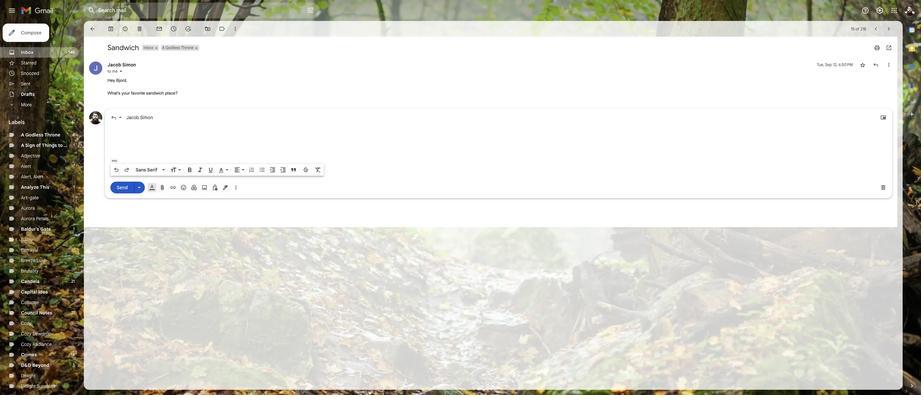 Task type: describe. For each thing, give the bounding box(es) containing it.
cozy radiance link
[[21, 342, 52, 348]]

sent
[[21, 81, 30, 87]]

betrayal link
[[21, 247, 38, 253]]

discard draft ‪(⌘⇧d)‬ image
[[880, 184, 887, 191]]

a godless throne link
[[21, 132, 60, 138]]

strikethrough ‪(⌘⇧x)‬ image
[[303, 167, 309, 173]]

undo ‪(⌘z)‬ image
[[113, 167, 120, 173]]

sans
[[136, 167, 146, 173]]

15 of 218
[[851, 26, 866, 31]]

alert, alert
[[21, 174, 43, 180]]

6:50 pm
[[839, 62, 853, 67]]

back to inbox image
[[89, 26, 96, 32]]

mark as unread image
[[156, 26, 163, 32]]

inbox for inbox link
[[21, 49, 33, 55]]

council notes
[[21, 310, 52, 316]]

d&d beyond
[[21, 363, 49, 369]]

place?
[[165, 91, 178, 96]]

aurora petals
[[21, 216, 49, 222]]

labels navigation
[[0, 21, 84, 396]]

capital
[[21, 289, 37, 295]]

a sign of things to come
[[21, 143, 77, 148]]

more image
[[232, 26, 239, 32]]

1 horizontal spatial alert
[[33, 174, 43, 180]]

breeze lush
[[21, 258, 47, 264]]

inbox button
[[142, 45, 154, 51]]

attach files image
[[159, 184, 166, 191]]

gate
[[30, 195, 39, 201]]

21 for candela
[[71, 279, 75, 284]]

more send options image
[[136, 185, 143, 191]]

1 horizontal spatial of
[[856, 26, 860, 31]]

art-gate link
[[21, 195, 39, 201]]

labels
[[9, 119, 25, 126]]

of inside labels navigation
[[36, 143, 41, 148]]

capital idea link
[[21, 289, 48, 295]]

cozy link
[[21, 321, 31, 327]]

brutality
[[21, 268, 39, 274]]

numbered list ‪(⌘⇧7)‬ image
[[248, 167, 255, 173]]

sans serif option
[[134, 167, 161, 173]]

1 horizontal spatial simon
[[140, 115, 153, 120]]

older image
[[886, 26, 893, 32]]

to me
[[108, 69, 118, 74]]

compose
[[21, 30, 41, 36]]

baldur's gate
[[21, 227, 51, 232]]

aurora petals link
[[21, 216, 49, 222]]

delight for delight sunshine
[[21, 384, 36, 390]]

italic ‪(⌘i)‬ image
[[197, 167, 204, 173]]

snooze image
[[170, 26, 177, 32]]

aurora link
[[21, 206, 35, 211]]

insert emoji ‪(⌘⇧2)‬ image
[[180, 184, 187, 191]]

bulleted list ‪(⌘⇧8)‬ image
[[259, 167, 266, 173]]

show details image
[[119, 69, 123, 73]]

14
[[71, 353, 75, 358]]

candela link
[[21, 279, 39, 285]]

remove formatting ‪(⌘\)‬ image
[[315, 167, 321, 173]]

crimes
[[21, 352, 37, 358]]

newer image
[[873, 26, 880, 32]]

baldur's
[[21, 227, 39, 232]]

dewdrop
[[33, 331, 51, 337]]

1 vertical spatial jacob simon
[[126, 115, 153, 120]]

21 for council notes
[[71, 311, 75, 316]]

12,
[[833, 62, 838, 67]]

cozy dewdrop link
[[21, 331, 51, 337]]

d&d
[[21, 363, 31, 369]]

candela
[[21, 279, 39, 285]]

sandwich
[[146, 91, 164, 96]]

things
[[42, 143, 57, 148]]

more options image
[[234, 184, 238, 191]]

show trimmed content image
[[110, 159, 118, 163]]

a inside button
[[162, 45, 165, 50]]

adjective link
[[21, 153, 40, 159]]

gmail image
[[21, 4, 57, 17]]

not starred image
[[860, 62, 866, 68]]

serif
[[147, 167, 157, 173]]

0 vertical spatial alert
[[21, 164, 31, 169]]

d&d beyond link
[[21, 363, 49, 369]]

lush
[[37, 258, 47, 264]]

brutality link
[[21, 268, 39, 274]]

tue,
[[817, 62, 825, 67]]

move to image
[[205, 26, 211, 32]]

compose button
[[3, 24, 49, 42]]

capital idea
[[21, 289, 48, 295]]

throne for a godless throne link
[[44, 132, 60, 138]]

snoozed link
[[21, 70, 39, 76]]

indent less ‪(⌘[)‬ image
[[269, 167, 276, 173]]

main menu image
[[8, 7, 16, 14]]

archive image
[[108, 26, 114, 32]]

ballsy
[[21, 237, 33, 243]]

sign
[[25, 143, 35, 148]]

insert photo image
[[201, 184, 208, 191]]

collapse
[[21, 300, 39, 306]]

a godless throne for a godless throne link
[[21, 132, 60, 138]]

1 vertical spatial jacob
[[126, 115, 139, 120]]

betrayal
[[21, 247, 38, 253]]

favorite
[[131, 91, 145, 96]]

ballsy link
[[21, 237, 33, 243]]

alert,
[[21, 174, 32, 180]]

hey bjord,
[[108, 78, 127, 83]]

1 for capital idea
[[73, 290, 75, 295]]

support image
[[862, 7, 870, 14]]

0 vertical spatial simon
[[122, 62, 136, 68]]

settings image
[[876, 7, 884, 14]]

3
[[73, 363, 75, 368]]

quote ‪(⌘⇧9)‬ image
[[290, 167, 297, 173]]

1 for a sign of things to come
[[73, 143, 75, 148]]



Task type: locate. For each thing, give the bounding box(es) containing it.
sandwich
[[108, 43, 139, 52]]

radiance
[[33, 342, 52, 348]]

0 vertical spatial aurora
[[21, 206, 35, 211]]

a down labels at the top of the page
[[21, 132, 24, 138]]

1 vertical spatial 21
[[71, 311, 75, 316]]

0 vertical spatial delight
[[21, 373, 36, 379]]

alert up "analyze this" link
[[33, 174, 43, 180]]

0 vertical spatial 21
[[71, 279, 75, 284]]

this
[[40, 185, 49, 190]]

godless down snooze icon
[[166, 45, 180, 50]]

cozy radiance
[[21, 342, 52, 348]]

inbox
[[144, 45, 153, 50], [21, 49, 33, 55]]

2 delight from the top
[[21, 384, 36, 390]]

of right "15"
[[856, 26, 860, 31]]

inbox up starred
[[21, 49, 33, 55]]

0 vertical spatial jacob simon
[[108, 62, 136, 68]]

1 right idea
[[73, 290, 75, 295]]

indent more ‪(⌘])‬ image
[[280, 167, 287, 173]]

search mail image
[[86, 5, 98, 16]]

delight down delight link
[[21, 384, 36, 390]]

a godless throne
[[162, 45, 194, 50], [21, 132, 60, 138]]

toggle confidential mode image
[[212, 184, 218, 191]]

a left "sign"
[[21, 143, 24, 148]]

0 horizontal spatial alert
[[21, 164, 31, 169]]

delight sunshine link
[[21, 384, 56, 390]]

0 vertical spatial a
[[162, 45, 165, 50]]

0 horizontal spatial inbox
[[21, 49, 33, 55]]

of right "sign"
[[36, 143, 41, 148]]

sans serif
[[136, 167, 157, 173]]

beyond
[[32, 363, 49, 369]]

1 vertical spatial alert
[[33, 174, 43, 180]]

1 horizontal spatial jacob
[[126, 115, 139, 120]]

jacob simon
[[108, 62, 136, 68], [126, 115, 153, 120]]

labels heading
[[9, 119, 69, 126]]

starred link
[[21, 60, 36, 66]]

to
[[108, 69, 111, 74], [58, 143, 63, 148]]

jacob right type of response icon
[[126, 115, 139, 120]]

redo ‪(⌘y)‬ image
[[124, 167, 130, 173]]

1 aurora from the top
[[21, 206, 35, 211]]

report spam image
[[122, 26, 129, 32]]

1 21 from the top
[[71, 279, 75, 284]]

3 cozy from the top
[[21, 342, 31, 348]]

insert signature image
[[222, 184, 229, 191]]

what's your favorite sandwich place?
[[108, 91, 178, 96]]

type of response image
[[110, 114, 117, 121]]

more
[[21, 102, 32, 108]]

cozy down council
[[21, 321, 31, 327]]

collapse link
[[21, 300, 39, 306]]

bold ‪(⌘b)‬ image
[[187, 167, 193, 173]]

godless inside button
[[166, 45, 180, 50]]

cozy for cozy dewdrop
[[21, 331, 31, 337]]

1 1 from the top
[[73, 143, 75, 148]]

jacob up me
[[108, 62, 121, 68]]

alert
[[21, 164, 31, 169], [33, 174, 43, 180]]

0 horizontal spatial throne
[[44, 132, 60, 138]]

0 vertical spatial to
[[108, 69, 111, 74]]

0 vertical spatial jacob
[[108, 62, 121, 68]]

1 vertical spatial aurora
[[21, 216, 35, 222]]

a for 1
[[21, 143, 24, 148]]

to inside labels navigation
[[58, 143, 63, 148]]

1 vertical spatial delight
[[21, 384, 36, 390]]

1 horizontal spatial to
[[108, 69, 111, 74]]

1 vertical spatial godless
[[25, 132, 43, 138]]

drafts link
[[21, 91, 35, 97]]

baldur's gate link
[[21, 227, 51, 232]]

to left come
[[58, 143, 63, 148]]

starred
[[21, 60, 36, 66]]

more button
[[0, 100, 79, 110]]

15
[[851, 26, 855, 31]]

Search mail text field
[[98, 7, 288, 14]]

what's
[[108, 91, 120, 96]]

218
[[861, 26, 866, 31]]

a godless throne down snooze icon
[[162, 45, 194, 50]]

throne up the "things"
[[44, 132, 60, 138]]

idea
[[38, 289, 48, 295]]

jacob simon up show details icon
[[108, 62, 136, 68]]

0 vertical spatial godless
[[166, 45, 180, 50]]

a godless throne down labels heading
[[21, 132, 60, 138]]

1 vertical spatial a
[[21, 132, 24, 138]]

simon up show details icon
[[122, 62, 136, 68]]

council
[[21, 310, 38, 316]]

me
[[112, 69, 118, 74]]

throne down add to tasks image
[[181, 45, 194, 50]]

1 cozy from the top
[[21, 321, 31, 327]]

advanced search options image
[[304, 4, 317, 17]]

inbox for 'inbox' button
[[144, 45, 153, 50]]

insert link ‪(⌘k)‬ image
[[170, 184, 176, 191]]

delight down d&d
[[21, 373, 36, 379]]

4 1 from the top
[[73, 290, 75, 295]]

1 vertical spatial throne
[[44, 132, 60, 138]]

inbox right sandwich
[[144, 45, 153, 50]]

1 down 4
[[73, 143, 75, 148]]

delight link
[[21, 373, 36, 379]]

146
[[68, 50, 75, 55]]

2 21 from the top
[[71, 311, 75, 316]]

aurora for aurora petals
[[21, 216, 35, 222]]

2 aurora from the top
[[21, 216, 35, 222]]

1 right gate
[[73, 227, 75, 232]]

breeze lush link
[[21, 258, 47, 264]]

1 delight from the top
[[21, 373, 36, 379]]

aurora for aurora link
[[21, 206, 35, 211]]

drafts
[[21, 91, 35, 97]]

0 horizontal spatial of
[[36, 143, 41, 148]]

tab list
[[903, 21, 921, 372]]

2 vertical spatial cozy
[[21, 342, 31, 348]]

crimes link
[[21, 352, 37, 358]]

1 vertical spatial simon
[[140, 115, 153, 120]]

0 horizontal spatial a godless throne
[[21, 132, 60, 138]]

godless inside labels navigation
[[25, 132, 43, 138]]

throne inside labels navigation
[[44, 132, 60, 138]]

godless for a godless throne link
[[25, 132, 43, 138]]

godless for a godless throne button
[[166, 45, 180, 50]]

6
[[73, 92, 75, 97]]

0 horizontal spatial simon
[[122, 62, 136, 68]]

snoozed
[[21, 70, 39, 76]]

1 vertical spatial to
[[58, 143, 63, 148]]

art-gate
[[21, 195, 39, 201]]

to left me
[[108, 69, 111, 74]]

adjective
[[21, 153, 40, 159]]

simon down what's your favorite sandwich place?
[[140, 115, 153, 120]]

delight sunshine
[[21, 384, 56, 390]]

delight
[[21, 373, 36, 379], [21, 384, 36, 390]]

cozy up crimes 'link'
[[21, 342, 31, 348]]

sunshine
[[37, 384, 56, 390]]

None search field
[[84, 3, 320, 18]]

3 1 from the top
[[73, 227, 75, 232]]

cozy down cozy link
[[21, 331, 31, 337]]

insert files using drive image
[[191, 184, 197, 191]]

delight for delight link
[[21, 373, 36, 379]]

art-
[[21, 195, 30, 201]]

notes
[[39, 310, 52, 316]]

send button
[[110, 182, 134, 194]]

council notes link
[[21, 310, 52, 316]]

1 horizontal spatial godless
[[166, 45, 180, 50]]

a godless throne for a godless throne button
[[162, 45, 194, 50]]

aurora down aurora link
[[21, 216, 35, 222]]

a godless throne inside labels navigation
[[21, 132, 60, 138]]

1 for baldur's gate
[[73, 227, 75, 232]]

0 vertical spatial throne
[[181, 45, 194, 50]]

2 1 from the top
[[73, 185, 75, 190]]

0 horizontal spatial to
[[58, 143, 63, 148]]

your
[[122, 91, 130, 96]]

21
[[71, 279, 75, 284], [71, 311, 75, 316]]

godless up "sign"
[[25, 132, 43, 138]]

send
[[117, 185, 128, 191]]

1 horizontal spatial a godless throne
[[162, 45, 194, 50]]

alert up alert,
[[21, 164, 31, 169]]

inbox inside 'inbox' button
[[144, 45, 153, 50]]

throne inside button
[[181, 45, 194, 50]]

add to tasks image
[[185, 26, 191, 32]]

a sign of things to come link
[[21, 143, 77, 148]]

4
[[72, 132, 75, 137]]

formatting options toolbar
[[110, 164, 324, 176]]

cozy for cozy radiance
[[21, 342, 31, 348]]

0 horizontal spatial jacob
[[108, 62, 121, 68]]

inbox link
[[21, 49, 33, 55]]

a for 4
[[21, 132, 24, 138]]

throne for a godless throne button
[[181, 45, 194, 50]]

of
[[856, 26, 860, 31], [36, 143, 41, 148]]

sep
[[825, 62, 832, 67]]

0 horizontal spatial godless
[[25, 132, 43, 138]]

a right 'inbox' button
[[162, 45, 165, 50]]

0 vertical spatial cozy
[[21, 321, 31, 327]]

1 vertical spatial of
[[36, 143, 41, 148]]

a godless throne inside a godless throne button
[[162, 45, 194, 50]]

Not starred checkbox
[[860, 62, 866, 68]]

1 for analyze this
[[73, 185, 75, 190]]

breeze
[[21, 258, 35, 264]]

0 vertical spatial of
[[856, 26, 860, 31]]

godless
[[166, 45, 180, 50], [25, 132, 43, 138]]

bjord,
[[116, 78, 127, 83]]

alert, alert link
[[21, 174, 43, 180]]

cozy dewdrop
[[21, 331, 51, 337]]

petals
[[36, 216, 49, 222]]

gate
[[40, 227, 51, 232]]

cozy
[[21, 321, 31, 327], [21, 331, 31, 337], [21, 342, 31, 348]]

jacob simon down favorite
[[126, 115, 153, 120]]

1 horizontal spatial inbox
[[144, 45, 153, 50]]

analyze
[[21, 185, 39, 190]]

2 vertical spatial a
[[21, 143, 24, 148]]

tue, sep 12, 6:50 pm
[[817, 62, 853, 67]]

analyze this
[[21, 185, 49, 190]]

1 right this
[[73, 185, 75, 190]]

1 vertical spatial a godless throne
[[21, 132, 60, 138]]

aurora down art-gate
[[21, 206, 35, 211]]

cozy for cozy link
[[21, 321, 31, 327]]

2 cozy from the top
[[21, 331, 31, 337]]

inbox inside labels navigation
[[21, 49, 33, 55]]

labels image
[[219, 26, 226, 32]]

underline ‪(⌘u)‬ image
[[208, 167, 214, 174]]

sent link
[[21, 81, 30, 87]]

alert link
[[21, 164, 31, 169]]

1 vertical spatial cozy
[[21, 331, 31, 337]]

tue, sep 12, 6:50 pm cell
[[817, 62, 853, 68]]

1 horizontal spatial throne
[[181, 45, 194, 50]]

analyze this link
[[21, 185, 49, 190]]

0 vertical spatial a godless throne
[[162, 45, 194, 50]]

delete image
[[136, 26, 143, 32]]



Task type: vqa. For each thing, say whether or not it's contained in the screenshot.
Birds
no



